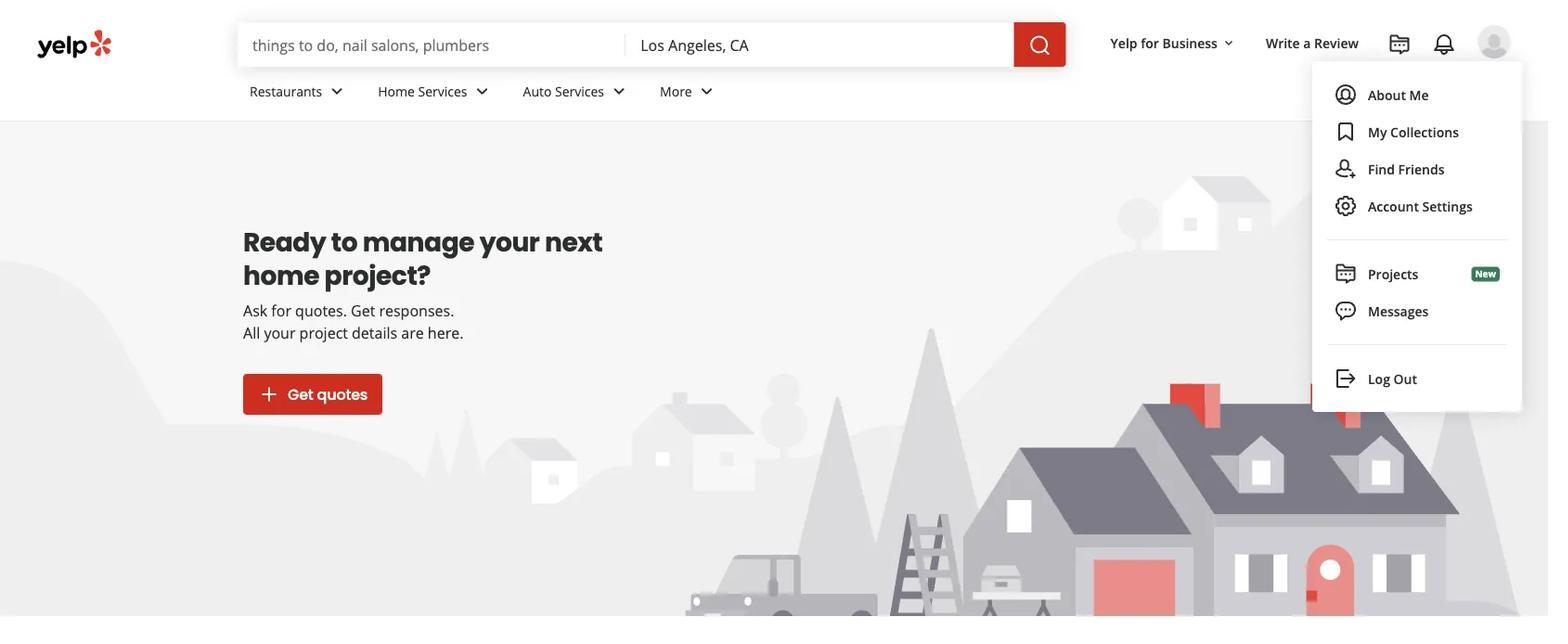 Task type: vqa. For each thing, say whether or not it's contained in the screenshot.
the top Discover
no



Task type: describe. For each thing, give the bounding box(es) containing it.
account
[[1368, 197, 1419, 215]]

find friends link
[[1328, 150, 1508, 188]]

project
[[299, 323, 348, 343]]

more link
[[645, 67, 733, 121]]

home services link
[[363, 67, 508, 121]]

24 add v2 image
[[258, 383, 280, 406]]

log out
[[1368, 370, 1418, 388]]

messages
[[1368, 302, 1429, 320]]

log out button
[[1328, 360, 1508, 397]]

get quotes
[[288, 384, 368, 405]]

next
[[545, 224, 603, 260]]

none field near
[[641, 34, 999, 55]]

more
[[660, 82, 692, 100]]

account settings link
[[1328, 188, 1508, 225]]

messages link
[[1324, 292, 1511, 330]]

none field the find
[[253, 34, 611, 55]]

details
[[352, 323, 397, 343]]

quotes
[[317, 384, 368, 405]]

my
[[1368, 123, 1387, 141]]

manage
[[363, 224, 474, 260]]

Near text field
[[641, 34, 999, 55]]

my collections link
[[1328, 113, 1508, 150]]

get quotes button
[[243, 374, 383, 415]]

ready to manage your next home project? ask for quotes. get responses. all your project details are here.
[[243, 224, 603, 343]]

business categories element
[[235, 67, 1511, 121]]

auto
[[523, 82, 552, 100]]

home services
[[378, 82, 467, 100]]

yelp for business
[[1111, 34, 1218, 52]]

services for home services
[[418, 82, 467, 100]]

here.
[[428, 323, 464, 343]]

about me link
[[1324, 76, 1511, 113]]

yelp
[[1111, 34, 1138, 52]]

account settings
[[1368, 197, 1473, 215]]

project?
[[324, 257, 431, 294]]

projects
[[1368, 265, 1419, 283]]

responses.
[[379, 301, 454, 321]]

my collections
[[1368, 123, 1459, 141]]

24 profile v2 image
[[1335, 84, 1357, 106]]

services for auto services
[[555, 82, 604, 100]]

friends
[[1399, 160, 1445, 178]]

get inside ready to manage your next home project? ask for quotes. get responses. all your project details are here.
[[351, 301, 375, 321]]

24 project v2 image
[[1335, 263, 1357, 285]]

out
[[1394, 370, 1418, 388]]

are
[[401, 323, 424, 343]]

collections
[[1391, 123, 1459, 141]]

quotes.
[[295, 301, 347, 321]]

0 vertical spatial your
[[480, 224, 540, 260]]

me
[[1410, 86, 1429, 104]]

all
[[243, 323, 260, 343]]

write a review
[[1266, 34, 1359, 52]]

find friends
[[1368, 160, 1445, 178]]

projects image
[[1389, 33, 1411, 56]]

for inside button
[[1141, 34, 1159, 52]]

write a review link
[[1259, 26, 1367, 59]]



Task type: locate. For each thing, give the bounding box(es) containing it.
0 horizontal spatial your
[[264, 323, 296, 343]]

None search field
[[238, 22, 1070, 67]]

none field up home services
[[253, 34, 611, 55]]

0 horizontal spatial get
[[288, 384, 313, 405]]

24 settings v2 image
[[1335, 195, 1357, 217]]

review
[[1315, 34, 1359, 52]]

1 vertical spatial your
[[264, 323, 296, 343]]

2 none field from the left
[[641, 34, 999, 55]]

24 chevron down v2 image inside auto services link
[[608, 80, 630, 102]]

restaurants link
[[235, 67, 363, 121]]

about me
[[1368, 86, 1429, 104]]

1 horizontal spatial none field
[[641, 34, 999, 55]]

0 horizontal spatial 24 chevron down v2 image
[[326, 80, 348, 102]]

24 chevron down v2 image right restaurants
[[326, 80, 348, 102]]

24 chevron down v2 image for restaurants
[[326, 80, 348, 102]]

None field
[[253, 34, 611, 55], [641, 34, 999, 55]]

user actions element
[[1096, 23, 1537, 137]]

restaurants
[[250, 82, 322, 100]]

services right auto
[[555, 82, 604, 100]]

Find text field
[[253, 34, 611, 55]]

16 chevron down v2 image
[[1222, 36, 1236, 51]]

0 horizontal spatial services
[[418, 82, 467, 100]]

1 horizontal spatial your
[[480, 224, 540, 260]]

1 vertical spatial get
[[288, 384, 313, 405]]

your
[[480, 224, 540, 260], [264, 323, 296, 343]]

24 chevron down v2 image inside the "restaurants" link
[[326, 80, 348, 102]]

for
[[1141, 34, 1159, 52], [271, 301, 291, 321]]

a
[[1304, 34, 1311, 52]]

get inside button
[[288, 384, 313, 405]]

for right the ask
[[271, 301, 291, 321]]

none field up business categories element
[[641, 34, 999, 55]]

services left 24 chevron down v2 icon at the left top of the page
[[418, 82, 467, 100]]

services
[[418, 82, 467, 100], [555, 82, 604, 100]]

24 add friend v2 image
[[1335, 158, 1357, 180]]

1 services from the left
[[418, 82, 467, 100]]

search image
[[1029, 34, 1051, 57]]

your right all
[[264, 323, 296, 343]]

new
[[1475, 268, 1496, 281]]

0 vertical spatial get
[[351, 301, 375, 321]]

notifications image
[[1433, 33, 1456, 56]]

1 horizontal spatial get
[[351, 301, 375, 321]]

get right 24 add v2 image
[[288, 384, 313, 405]]

auto services
[[523, 82, 604, 100]]

auto services link
[[508, 67, 645, 121]]

write
[[1266, 34, 1300, 52]]

24 chevron down v2 image
[[326, 80, 348, 102], [608, 80, 630, 102], [696, 80, 718, 102]]

to
[[331, 224, 358, 260]]

get
[[351, 301, 375, 321], [288, 384, 313, 405]]

1 horizontal spatial 24 chevron down v2 image
[[608, 80, 630, 102]]

ready
[[243, 224, 326, 260]]

24 chevron down v2 image for more
[[696, 80, 718, 102]]

1 horizontal spatial services
[[555, 82, 604, 100]]

log
[[1368, 370, 1391, 388]]

1 none field from the left
[[253, 34, 611, 55]]

2 24 chevron down v2 image from the left
[[608, 80, 630, 102]]

home
[[378, 82, 415, 100]]

24 chevron down v2 image
[[471, 80, 493, 102]]

1 horizontal spatial for
[[1141, 34, 1159, 52]]

24 log out v2 image
[[1335, 368, 1357, 390]]

24 chevron down v2 image for auto services
[[608, 80, 630, 102]]

0 horizontal spatial for
[[271, 301, 291, 321]]

get up details
[[351, 301, 375, 321]]

24 chevron down v2 image inside more link
[[696, 80, 718, 102]]

business
[[1163, 34, 1218, 52]]

ask
[[243, 301, 268, 321]]

2 services from the left
[[555, 82, 604, 100]]

find
[[1368, 160, 1395, 178]]

24 message v2 image
[[1335, 300, 1357, 322]]

for right the yelp
[[1141, 34, 1159, 52]]

0 horizontal spatial none field
[[253, 34, 611, 55]]

yelp for business button
[[1103, 26, 1244, 59]]

settings
[[1423, 197, 1473, 215]]

bob b. image
[[1478, 25, 1511, 58]]

1 vertical spatial for
[[271, 301, 291, 321]]

24 chevron down v2 image right more
[[696, 80, 718, 102]]

3 24 chevron down v2 image from the left
[[696, 80, 718, 102]]

for inside ready to manage your next home project? ask for quotes. get responses. all your project details are here.
[[271, 301, 291, 321]]

0 vertical spatial for
[[1141, 34, 1159, 52]]

2 horizontal spatial 24 chevron down v2 image
[[696, 80, 718, 102]]

24 collections v2 image
[[1335, 121, 1357, 143]]

1 24 chevron down v2 image from the left
[[326, 80, 348, 102]]

home
[[243, 257, 319, 294]]

about
[[1368, 86, 1406, 104]]

your left next
[[480, 224, 540, 260]]

24 chevron down v2 image right auto services
[[608, 80, 630, 102]]



